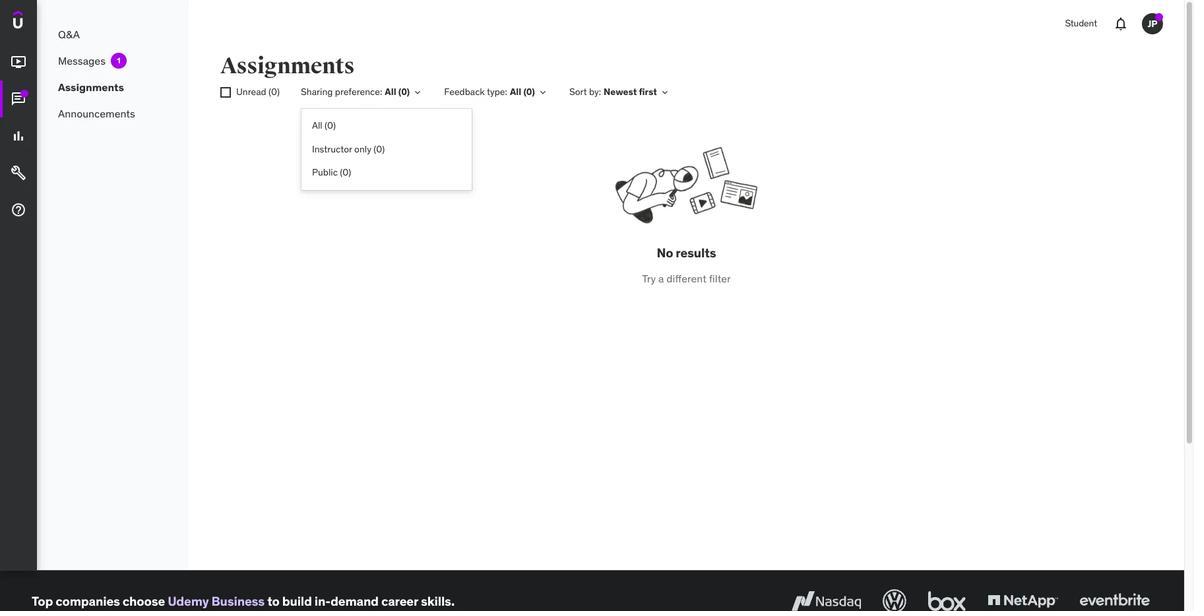 Task type: vqa. For each thing, say whether or not it's contained in the screenshot.
the middle All
yes



Task type: describe. For each thing, give the bounding box(es) containing it.
a
[[659, 272, 664, 285]]

top companies choose udemy business to build in-demand career skills.
[[32, 593, 455, 609]]

filter
[[709, 272, 731, 285]]

2 medium image from the top
[[11, 128, 26, 144]]

unread
[[236, 86, 266, 98]]

business
[[212, 593, 265, 609]]

only
[[354, 143, 371, 155]]

(0) up all (0) button
[[398, 86, 410, 98]]

(0) right unread
[[269, 86, 280, 98]]

xsmall image
[[660, 87, 670, 98]]

notifications image
[[1113, 16, 1129, 32]]

try a different filter
[[642, 272, 731, 285]]

all inside button
[[312, 119, 323, 131]]

1 medium image from the top
[[11, 54, 26, 70]]

newest
[[604, 86, 637, 98]]

1
[[117, 55, 121, 65]]

(0) up the instructor
[[325, 119, 336, 131]]

q&a link
[[37, 21, 189, 48]]

3 medium image from the top
[[11, 202, 26, 218]]

1 medium image from the top
[[11, 91, 26, 107]]

udemy image
[[13, 11, 73, 33]]

netapp image
[[985, 587, 1061, 611]]

sharing
[[301, 86, 333, 98]]

choose
[[123, 593, 165, 609]]

you have alerts image
[[1156, 13, 1163, 21]]

try
[[642, 272, 656, 285]]

all for sharing preference:
[[385, 86, 396, 98]]

(0) right type:
[[524, 86, 535, 98]]

feedback type: all (0)
[[444, 86, 535, 98]]

0 horizontal spatial assignments
[[58, 80, 124, 94]]

feedback
[[444, 86, 485, 98]]

xsmall image for sharing preference: all (0)
[[413, 87, 423, 98]]

public (0) button
[[302, 161, 472, 185]]

no results
[[657, 245, 716, 261]]

box image
[[925, 587, 969, 611]]

no
[[657, 245, 673, 261]]

announcements link
[[37, 100, 189, 127]]

unread (0)
[[236, 86, 280, 98]]

udemy
[[168, 593, 209, 609]]

announcements
[[58, 107, 135, 120]]

volkswagen image
[[880, 587, 909, 611]]

different
[[667, 272, 707, 285]]

to
[[267, 593, 280, 609]]



Task type: locate. For each thing, give the bounding box(es) containing it.
messages
[[58, 54, 106, 67]]

assignments up "unread (0)"
[[220, 52, 354, 80]]

1 horizontal spatial xsmall image
[[413, 87, 423, 98]]

all
[[385, 86, 396, 98], [510, 86, 522, 98], [312, 119, 323, 131]]

top
[[32, 593, 53, 609]]

in-
[[315, 593, 331, 609]]

xsmall image left unread
[[220, 87, 231, 98]]

jp link
[[1137, 8, 1169, 40]]

q&a
[[58, 28, 80, 41]]

career
[[381, 593, 418, 609]]

xsmall image up all (0) button
[[413, 87, 423, 98]]

student
[[1065, 17, 1097, 29]]

0 vertical spatial medium image
[[11, 91, 26, 107]]

instructor only (0) button
[[302, 138, 472, 161]]

(0) right 'only'
[[374, 143, 385, 155]]

0 horizontal spatial xsmall image
[[220, 87, 231, 98]]

all (0) button
[[302, 114, 472, 138]]

1 xsmall image from the left
[[413, 87, 423, 98]]

all up the instructor
[[312, 119, 323, 131]]

student link
[[1057, 8, 1105, 40]]

1 vertical spatial medium image
[[11, 165, 26, 181]]

medium image
[[11, 54, 26, 70], [11, 128, 26, 144], [11, 202, 26, 218]]

instructor only (0)
[[312, 143, 385, 155]]

(0) right public
[[340, 166, 351, 178]]

assignments link
[[37, 74, 189, 100]]

by:
[[589, 86, 601, 98]]

skills.
[[421, 593, 455, 609]]

xsmall image left "sort"
[[538, 87, 548, 98]]

(0) inside button
[[374, 143, 385, 155]]

assignments up announcements on the top left of page
[[58, 80, 124, 94]]

1 horizontal spatial all
[[385, 86, 396, 98]]

build
[[282, 593, 312, 609]]

1 vertical spatial medium image
[[11, 128, 26, 144]]

sort by: newest first
[[569, 86, 657, 98]]

assignments
[[220, 52, 354, 80], [58, 80, 124, 94]]

all right preference: on the top of page
[[385, 86, 396, 98]]

xsmall image
[[413, 87, 423, 98], [538, 87, 548, 98], [220, 87, 231, 98]]

3 xsmall image from the left
[[220, 87, 231, 98]]

all (0)
[[312, 119, 336, 131]]

sharing preference: all (0)
[[301, 86, 410, 98]]

udemy business link
[[168, 593, 265, 609]]

demand
[[331, 593, 379, 609]]

(0)
[[269, 86, 280, 98], [398, 86, 410, 98], [524, 86, 535, 98], [325, 119, 336, 131], [374, 143, 385, 155], [340, 166, 351, 178]]

first
[[639, 86, 657, 98]]

2 medium image from the top
[[11, 165, 26, 181]]

all right type:
[[510, 86, 522, 98]]

0 vertical spatial medium image
[[11, 54, 26, 70]]

public
[[312, 166, 338, 178]]

eventbrite image
[[1077, 587, 1153, 611]]

preference:
[[335, 86, 382, 98]]

2 horizontal spatial all
[[510, 86, 522, 98]]

0 horizontal spatial all
[[312, 119, 323, 131]]

instructor
[[312, 143, 352, 155]]

jp
[[1148, 18, 1158, 29]]

2 xsmall image from the left
[[538, 87, 548, 98]]

sort
[[569, 86, 587, 98]]

2 vertical spatial medium image
[[11, 202, 26, 218]]

2 horizontal spatial xsmall image
[[538, 87, 548, 98]]

1 horizontal spatial assignments
[[220, 52, 354, 80]]

medium image
[[11, 91, 26, 107], [11, 165, 26, 181]]

xsmall image for feedback type: all (0)
[[538, 87, 548, 98]]

public (0)
[[312, 166, 351, 178]]

nasdaq image
[[789, 587, 864, 611]]

results
[[676, 245, 716, 261]]

type:
[[487, 86, 507, 98]]

companies
[[56, 593, 120, 609]]

all for feedback type:
[[510, 86, 522, 98]]



